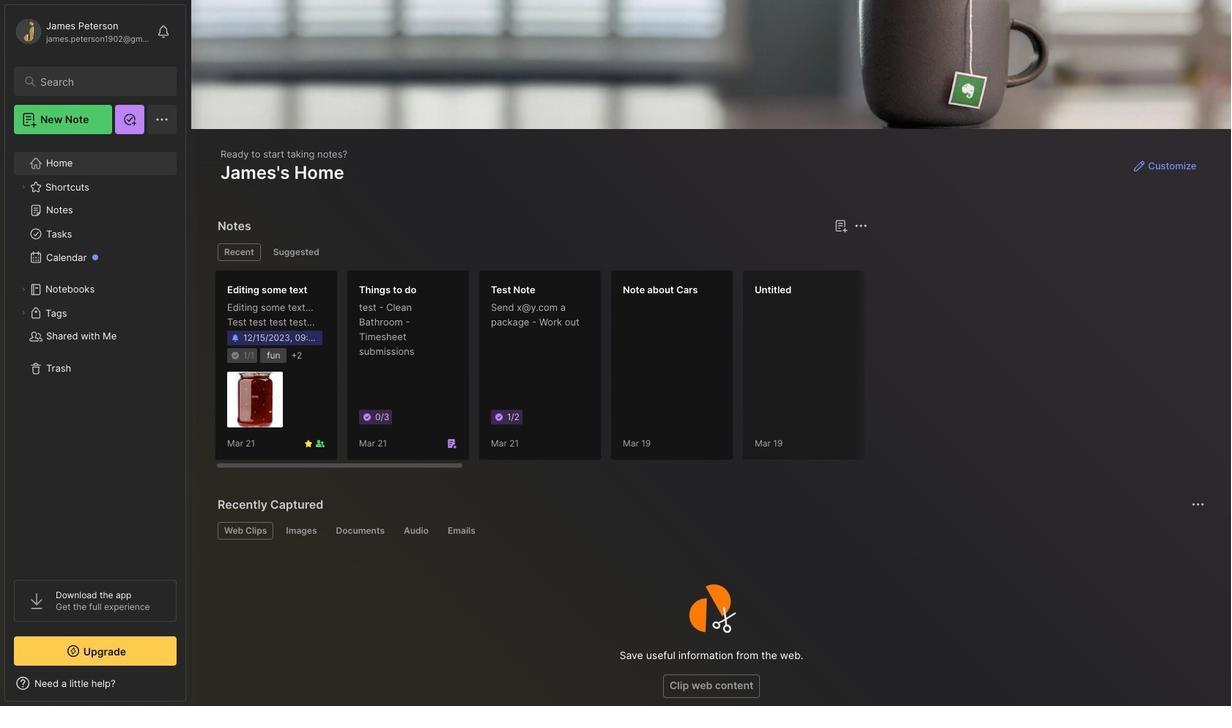 Task type: locate. For each thing, give the bounding box(es) containing it.
expand notebooks image
[[19, 285, 28, 294]]

0 horizontal spatial more actions field
[[851, 216, 872, 236]]

row group
[[215, 270, 1232, 469]]

2 tab list from the top
[[218, 522, 1203, 540]]

none search field inside main element
[[40, 73, 163, 90]]

tab
[[218, 243, 261, 261], [267, 243, 326, 261], [218, 522, 274, 540], [280, 522, 324, 540], [330, 522, 391, 540], [397, 522, 435, 540], [441, 522, 482, 540]]

tab list
[[218, 243, 866, 261], [218, 522, 1203, 540]]

thumbnail image
[[227, 372, 283, 428]]

1 vertical spatial tab list
[[218, 522, 1203, 540]]

more actions image
[[853, 217, 870, 235], [1190, 496, 1208, 513]]

0 vertical spatial tab list
[[218, 243, 866, 261]]

tree
[[5, 143, 185, 567]]

1 vertical spatial more actions image
[[1190, 496, 1208, 513]]

1 tab list from the top
[[218, 243, 866, 261]]

More actions field
[[851, 216, 872, 236], [1188, 494, 1209, 515]]

1 vertical spatial more actions field
[[1188, 494, 1209, 515]]

1 horizontal spatial more actions field
[[1188, 494, 1209, 515]]

0 vertical spatial more actions field
[[851, 216, 872, 236]]

0 vertical spatial more actions image
[[853, 217, 870, 235]]

None search field
[[40, 73, 163, 90]]



Task type: describe. For each thing, give the bounding box(es) containing it.
WHAT'S NEW field
[[5, 672, 185, 695]]

Account field
[[14, 17, 150, 46]]

click to collapse image
[[185, 679, 196, 696]]

1 horizontal spatial more actions image
[[1190, 496, 1208, 513]]

Search text field
[[40, 75, 163, 89]]

0 horizontal spatial more actions image
[[853, 217, 870, 235]]

expand tags image
[[19, 309, 28, 317]]

main element
[[0, 0, 191, 706]]

tree inside main element
[[5, 143, 185, 567]]



Task type: vqa. For each thing, say whether or not it's contained in the screenshot.
search field inside Main element
yes



